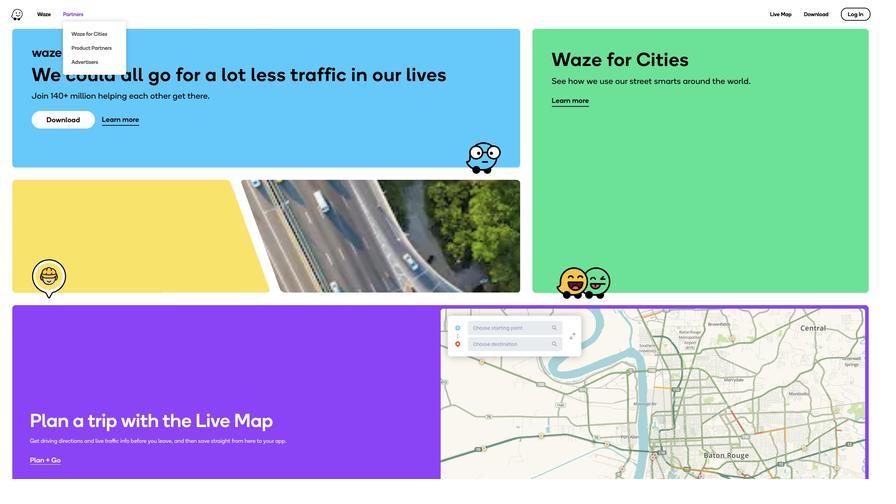 Task type: locate. For each thing, give the bounding box(es) containing it.
1 and from the left
[[84, 438, 94, 445]]

waze for cities
[[71, 31, 107, 37], [552, 48, 689, 71]]

each
[[129, 91, 148, 101]]

and left then
[[174, 438, 184, 445]]

0 horizontal spatial for
[[86, 31, 92, 37]]

1 vertical spatial map
[[234, 410, 273, 433]]

learn down see
[[552, 97, 571, 105]]

0 vertical spatial waze for cities
[[71, 31, 107, 37]]

1 horizontal spatial learn more
[[552, 97, 589, 105]]

partners
[[63, 11, 83, 18], [91, 45, 112, 51]]

download
[[804, 11, 828, 18], [46, 116, 80, 124]]

log
[[848, 11, 857, 17]]

learn more link
[[552, 96, 589, 106], [102, 115, 139, 125]]

1 horizontal spatial learn more link
[[552, 96, 589, 106]]

1 vertical spatial partners
[[91, 45, 112, 51]]

and left 'live'
[[84, 438, 94, 445]]

1 horizontal spatial more
[[572, 97, 589, 105]]

waze for cities up use
[[552, 48, 689, 71]]

1 horizontal spatial live
[[770, 11, 780, 18]]

0 vertical spatial traffic
[[290, 63, 347, 86]]

the left world.
[[712, 76, 725, 86]]

1 vertical spatial traffic
[[105, 438, 119, 445]]

a left lot
[[205, 63, 217, 86]]

traffic
[[290, 63, 347, 86], [105, 438, 119, 445]]

log in link
[[841, 8, 870, 21]]

more down each
[[122, 115, 139, 124]]

for
[[86, 31, 92, 37], [607, 48, 632, 71], [176, 63, 201, 86]]

1 vertical spatial a
[[73, 410, 84, 433]]

a up directions
[[73, 410, 84, 433]]

0 vertical spatial plan
[[30, 410, 69, 433]]

1 horizontal spatial our
[[615, 76, 628, 86]]

0 vertical spatial live
[[770, 11, 780, 18]]

0 vertical spatial map
[[781, 11, 792, 18]]

before
[[131, 438, 147, 445]]

0 horizontal spatial download
[[46, 116, 80, 124]]

log in
[[848, 11, 863, 17]]

learn more down the join 140+ million helping each other get there.
[[102, 115, 139, 124]]

product partners link
[[63, 41, 126, 55]]

0 horizontal spatial the
[[163, 410, 192, 433]]

1 vertical spatial waze for cities
[[552, 48, 689, 71]]

join 140+ million helping each other get there.
[[32, 91, 210, 101]]

our right use
[[615, 76, 628, 86]]

how
[[568, 76, 584, 86]]

0 horizontal spatial download link
[[32, 111, 95, 129]]

our
[[372, 63, 402, 86], [615, 76, 628, 86]]

cities
[[94, 31, 107, 37], [636, 48, 689, 71]]

learn down helping
[[102, 115, 121, 124]]

use
[[600, 76, 613, 86]]

learn
[[552, 97, 571, 105], [102, 115, 121, 124]]

0 horizontal spatial traffic
[[105, 438, 119, 445]]

0 horizontal spatial live
[[196, 410, 230, 433]]

directions
[[59, 438, 83, 445]]

1 vertical spatial cities
[[636, 48, 689, 71]]

1 horizontal spatial partners
[[91, 45, 112, 51]]

0 horizontal spatial map
[[234, 410, 273, 433]]

0 vertical spatial download
[[804, 11, 828, 18]]

1 horizontal spatial traffic
[[290, 63, 347, 86]]

learn more
[[552, 97, 589, 105], [102, 115, 139, 124]]

1 vertical spatial download
[[46, 116, 80, 124]]

download link
[[804, 11, 828, 18], [32, 111, 95, 129]]

waze for cities up product partners
[[71, 31, 107, 37]]

all
[[121, 63, 144, 86]]

live
[[770, 11, 780, 18], [196, 410, 230, 433]]

cities up smarts
[[636, 48, 689, 71]]

0 vertical spatial more
[[572, 97, 589, 105]]

waze right home image
[[37, 11, 51, 18]]

1 horizontal spatial learn
[[552, 97, 571, 105]]

1 horizontal spatial download link
[[804, 11, 828, 18]]

1 horizontal spatial and
[[174, 438, 184, 445]]

helping
[[98, 91, 127, 101]]

0 vertical spatial the
[[712, 76, 725, 86]]

in
[[351, 63, 368, 86]]

1 plan from the top
[[30, 410, 69, 433]]

0 vertical spatial download link
[[804, 11, 828, 18]]

the
[[712, 76, 725, 86], [163, 410, 192, 433]]

less
[[251, 63, 286, 86]]

waze up the 'product'
[[71, 31, 85, 37]]

0 vertical spatial learn
[[552, 97, 571, 105]]

for up use
[[607, 48, 632, 71]]

get
[[173, 91, 186, 101]]

1 horizontal spatial download
[[804, 11, 828, 18]]

million
[[70, 91, 96, 101]]

map
[[781, 11, 792, 18], [234, 410, 273, 433]]

and
[[84, 438, 94, 445], [174, 438, 184, 445]]

download for bottommost download link
[[46, 116, 80, 124]]

around
[[683, 76, 710, 86]]

0 vertical spatial learn more
[[552, 97, 589, 105]]

0 horizontal spatial waze
[[37, 11, 51, 18]]

product partners
[[71, 45, 112, 51]]

other
[[150, 91, 171, 101]]

trip
[[88, 410, 117, 433]]

street
[[630, 76, 652, 86]]

for up get
[[176, 63, 201, 86]]

learn more link down the how
[[552, 96, 589, 106]]

could
[[66, 63, 116, 86]]

0 horizontal spatial partners
[[63, 11, 83, 18]]

2 and from the left
[[174, 438, 184, 445]]

plan up driving on the bottom left of page
[[30, 410, 69, 433]]

we could all go for a lot less traffic in our lives
[[32, 63, 447, 86]]

0 horizontal spatial more
[[122, 115, 139, 124]]

more down the how
[[572, 97, 589, 105]]

0 vertical spatial cities
[[94, 31, 107, 37]]

go
[[148, 63, 171, 86]]

0 vertical spatial waze
[[37, 11, 51, 18]]

plan
[[30, 410, 69, 433], [30, 456, 44, 465]]

get driving directions and live traffic info before you leave, and then save straight from here to your app.
[[30, 438, 286, 445]]

0 horizontal spatial our
[[372, 63, 402, 86]]

partners up advertisers link on the left top of page
[[91, 45, 112, 51]]

plan left the +
[[30, 456, 44, 465]]

there.
[[187, 91, 210, 101]]

1 vertical spatial plan
[[30, 456, 44, 465]]

cities up product partners link on the top left
[[94, 31, 107, 37]]

2 plan from the top
[[30, 456, 44, 465]]

0 vertical spatial learn more link
[[552, 96, 589, 106]]

partners link
[[63, 11, 83, 18]]

waze link
[[37, 11, 51, 18]]

partners up waze for cities link
[[63, 11, 83, 18]]

more
[[572, 97, 589, 105], [122, 115, 139, 124]]

get
[[30, 438, 39, 445]]

0 horizontal spatial and
[[84, 438, 94, 445]]

your
[[263, 438, 274, 445]]

0 horizontal spatial learn more
[[102, 115, 139, 124]]

learn more link down the join 140+ million helping each other get there.
[[102, 115, 139, 125]]

for up product partners
[[86, 31, 92, 37]]

1 horizontal spatial waze
[[71, 31, 85, 37]]

0 horizontal spatial learn more link
[[102, 115, 139, 125]]

app.
[[275, 438, 286, 445]]

1 vertical spatial learn
[[102, 115, 121, 124]]

see
[[552, 76, 566, 86]]

our right in
[[372, 63, 402, 86]]

2 horizontal spatial waze
[[552, 48, 602, 71]]

waze up the how
[[552, 48, 602, 71]]

waze
[[37, 11, 51, 18], [71, 31, 85, 37], [552, 48, 602, 71]]

the up leave,
[[163, 410, 192, 433]]

with
[[121, 410, 159, 433]]

1 horizontal spatial the
[[712, 76, 725, 86]]

info
[[120, 438, 129, 445]]

1 vertical spatial learn more
[[102, 115, 139, 124]]

to
[[257, 438, 262, 445]]

live map link
[[770, 11, 792, 18]]

1 vertical spatial the
[[163, 410, 192, 433]]

0 horizontal spatial learn
[[102, 115, 121, 124]]

advertisers link
[[63, 55, 126, 69]]

1 horizontal spatial a
[[205, 63, 217, 86]]

here
[[245, 438, 256, 445]]

learn more down the how
[[552, 97, 589, 105]]

a
[[205, 63, 217, 86], [73, 410, 84, 433]]

1 vertical spatial live
[[196, 410, 230, 433]]



Task type: vqa. For each thing, say whether or not it's contained in the screenshot.
I- inside i-105 e hov reported by anonymous 20 min ago
no



Task type: describe. For each thing, give the bounding box(es) containing it.
1 horizontal spatial waze for cities
[[552, 48, 689, 71]]

from
[[232, 438, 243, 445]]

0 vertical spatial partners
[[63, 11, 83, 18]]

we
[[587, 76, 598, 86]]

go
[[51, 456, 61, 465]]

live
[[95, 438, 104, 445]]

2 horizontal spatial for
[[607, 48, 632, 71]]

1 horizontal spatial map
[[781, 11, 792, 18]]

we
[[32, 63, 61, 86]]

plan + go
[[30, 456, 61, 465]]

then
[[185, 438, 197, 445]]

plan for plan + go
[[30, 456, 44, 465]]

0 horizontal spatial cities
[[94, 31, 107, 37]]

see how we use our street smarts around the world.
[[552, 76, 751, 86]]

1 horizontal spatial for
[[176, 63, 201, 86]]

join
[[32, 91, 49, 101]]

live map
[[770, 11, 792, 18]]

download for top download link
[[804, 11, 828, 18]]

0 horizontal spatial waze for cities
[[71, 31, 107, 37]]

waze for cities link
[[63, 27, 126, 41]]

you
[[148, 438, 157, 445]]

1 horizontal spatial cities
[[636, 48, 689, 71]]

product
[[71, 45, 90, 51]]

advertisers
[[71, 59, 98, 65]]

2 vertical spatial waze
[[552, 48, 602, 71]]

1 vertical spatial more
[[122, 115, 139, 124]]

learn for right learn more link
[[552, 97, 571, 105]]

plan for plan a trip with the live map
[[30, 410, 69, 433]]

save
[[198, 438, 210, 445]]

plan a trip with the live map
[[30, 410, 273, 433]]

+
[[46, 456, 50, 465]]

in
[[859, 11, 863, 17]]

1 vertical spatial waze
[[71, 31, 85, 37]]

smarts
[[654, 76, 681, 86]]

lives
[[406, 63, 447, 86]]

140+
[[51, 91, 68, 101]]

0 horizontal spatial a
[[73, 410, 84, 433]]

driving
[[41, 438, 57, 445]]

lot
[[222, 63, 246, 86]]

1 vertical spatial learn more link
[[102, 115, 139, 125]]

1 vertical spatial download link
[[32, 111, 95, 129]]

world.
[[727, 76, 751, 86]]

0 vertical spatial a
[[205, 63, 217, 86]]

plan + go link
[[30, 456, 61, 465]]

learn for bottom learn more link
[[102, 115, 121, 124]]

home image
[[11, 9, 23, 21]]

straight
[[211, 438, 230, 445]]

leave,
[[158, 438, 173, 445]]



